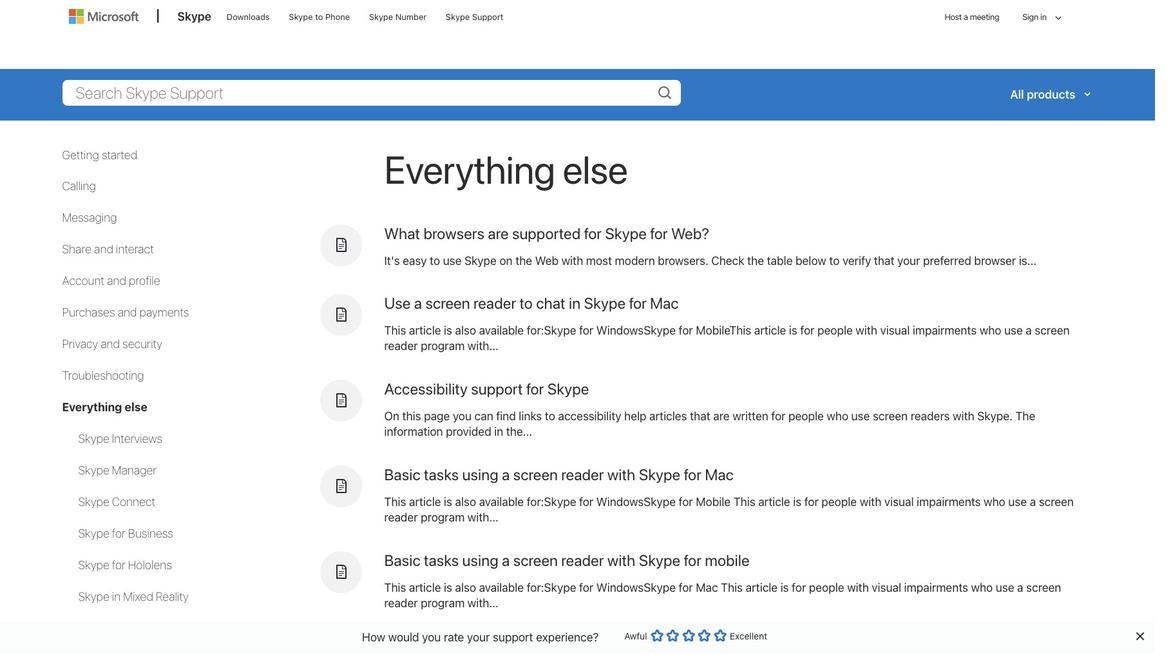 Task type: locate. For each thing, give the bounding box(es) containing it.
phone
[[326, 12, 350, 22]]

mac up "mobile"
[[705, 466, 734, 484]]

1 program from the top
[[421, 339, 465, 353]]

program
[[421, 339, 465, 353], [421, 511, 465, 524], [421, 596, 465, 610]]

skype manager
[[78, 463, 157, 477]]

and up security
[[118, 306, 137, 319]]

for:skype inside this article is also available for:skype for windowsskype for mobile this article is for people with visual impairments who use a screen reader program with...
[[527, 495, 577, 509]]

1 vertical spatial that
[[690, 410, 711, 423]]

0 vertical spatial everything
[[385, 146, 556, 192]]

the left table at the top right of the page
[[748, 254, 765, 267]]

skype in mixed reality
[[78, 590, 189, 603]]

support
[[472, 12, 504, 22]]

with inside the this article is also available for:skype for windowsskype for mobilethis article is for people with visual impairments who use a screen reader program with...
[[856, 324, 878, 337]]

use
[[443, 254, 462, 267], [1005, 324, 1024, 337], [852, 410, 871, 423], [1009, 495, 1028, 509], [997, 581, 1015, 594]]

article
[[409, 324, 441, 337], [755, 324, 787, 337], [409, 495, 441, 509], [759, 495, 791, 509], [409, 581, 441, 594], [746, 581, 778, 594]]

0 vertical spatial that
[[875, 254, 895, 267]]

impairments inside "this article is also available for:skype for windowsskype for mac this article is for people with visual impairments who use a screen reader program with..."
[[905, 581, 969, 594]]

0 vertical spatial also
[[455, 324, 477, 337]]

0 horizontal spatial everything else
[[62, 400, 147, 414]]

and left profile at the left of page
[[107, 274, 126, 288]]

using for basic tasks using a screen reader with skype for mobile
[[463, 551, 499, 569]]

else
[[563, 146, 628, 192], [125, 400, 147, 414]]

also for basic tasks using a screen reader with skype for mobile
[[455, 581, 477, 594]]

0 vertical spatial your
[[898, 254, 921, 267]]

and right share
[[94, 243, 113, 256]]

1 vertical spatial using
[[463, 551, 499, 569]]

0 horizontal spatial your
[[467, 630, 490, 644]]

program inside this article is also available for:skype for windowsskype for mobile this article is for people with visual impairments who use a screen reader program with...
[[421, 511, 465, 524]]

and for interact
[[94, 243, 113, 256]]

available inside this article is also available for:skype for windowsskype for mobile this article is for people with visual impairments who use a screen reader program with...
[[479, 495, 524, 509]]

visual for mobile
[[872, 581, 902, 594]]

would
[[389, 630, 419, 644]]

3 available from the top
[[479, 581, 524, 594]]

most
[[587, 254, 612, 267]]

a
[[964, 12, 969, 22], [414, 294, 422, 312], [1027, 324, 1033, 337], [502, 466, 510, 484], [1031, 495, 1037, 509], [502, 551, 510, 569], [1018, 581, 1024, 594]]

with... inside "this article is also available for:skype for windowsskype for mac this article is for people with visual impairments who use a screen reader program with..."
[[468, 596, 499, 610]]

0 vertical spatial tasks
[[424, 466, 459, 484]]

for:skype down chat
[[527, 324, 577, 337]]

your right rate
[[467, 630, 490, 644]]

1 also from the top
[[455, 324, 477, 337]]

2 vertical spatial also
[[455, 581, 477, 594]]

menu bar
[[63, 0, 1093, 68]]

impairments
[[913, 324, 977, 337], [917, 495, 982, 509], [905, 581, 969, 594]]

1 horizontal spatial accessibility
[[385, 380, 468, 398]]

1 vertical spatial everything else
[[62, 400, 147, 414]]

for:skype for use a screen reader to chat in skype for mac
[[527, 324, 577, 337]]

on
[[500, 254, 513, 267]]

1 vertical spatial visual
[[885, 495, 915, 509]]

0 vertical spatial impairments
[[913, 324, 977, 337]]

to
[[315, 12, 323, 22], [430, 254, 440, 267], [830, 254, 840, 267], [520, 294, 533, 312], [545, 410, 556, 423]]

you
[[453, 410, 472, 423], [422, 630, 441, 644]]

in
[[1041, 12, 1047, 22], [569, 294, 581, 312], [495, 425, 504, 439], [112, 590, 121, 603]]

that
[[875, 254, 895, 267], [690, 410, 711, 423]]

0 horizontal spatial everything
[[62, 400, 122, 414]]

accessibility for accessibility support for skype
[[385, 380, 468, 398]]

use a screen reader to chat in skype for mac
[[385, 294, 679, 312]]

mac down browsers. on the right of page
[[651, 294, 679, 312]]

1 horizontal spatial that
[[875, 254, 895, 267]]

support left the experience?
[[493, 630, 534, 644]]

2 vertical spatial mac
[[696, 581, 719, 594]]

to right links
[[545, 410, 556, 423]]

getting started
[[62, 148, 137, 162]]

preferred
[[924, 254, 972, 267]]

1 vertical spatial available
[[479, 495, 524, 509]]

0 vertical spatial everything else
[[385, 146, 628, 192]]

and for profile
[[107, 274, 126, 288]]

available inside "this article is also available for:skype for windowsskype for mac this article is for people with visual impairments who use a screen reader program with..."
[[479, 581, 524, 594]]

1 basic from the top
[[385, 466, 421, 484]]

with... inside the this article is also available for:skype for windowsskype for mobilethis article is for people with visual impairments who use a screen reader program with...
[[468, 339, 499, 353]]

to left chat
[[520, 294, 533, 312]]

troubleshooting link
[[62, 369, 144, 382]]

0 horizontal spatial else
[[125, 400, 147, 414]]

messaging link
[[62, 211, 117, 225]]

0 vertical spatial for:skype
[[527, 324, 577, 337]]

1 vertical spatial support
[[493, 630, 534, 644]]

skype support
[[446, 12, 504, 22]]

2 for:skype from the top
[[527, 495, 577, 509]]

experience?
[[537, 630, 599, 644]]

Search Skype Support text field
[[62, 80, 681, 105]]

1 vertical spatial basic
[[385, 551, 421, 569]]

1 horizontal spatial the
[[748, 254, 765, 267]]

0 vertical spatial accessibility
[[385, 380, 468, 398]]

are
[[488, 224, 509, 242], [714, 410, 730, 423]]

1 vertical spatial mac
[[705, 466, 734, 484]]

who inside this article is also available for:skype for windowsskype for mobile this article is for people with visual impairments who use a screen reader program with...
[[984, 495, 1006, 509]]

2 vertical spatial available
[[479, 581, 524, 594]]

1 vertical spatial everything
[[62, 400, 122, 414]]

2 basic from the top
[[385, 551, 421, 569]]

2 vertical spatial impairments
[[905, 581, 969, 594]]

in down find
[[495, 425, 504, 439]]

you up provided
[[453, 410, 472, 423]]

screen inside this article is also available for:skype for windowsskype for mobile this article is for people with visual impairments who use a screen reader program with...
[[1040, 495, 1075, 509]]

1 vertical spatial windowsskype
[[597, 495, 676, 509]]

1 available from the top
[[479, 324, 524, 337]]

for:skype for basic tasks using a screen reader with skype for mac
[[527, 495, 577, 509]]

2 vertical spatial program
[[421, 596, 465, 610]]

basic tasks using a screen reader with skype for mac
[[385, 466, 734, 484]]

1 horizontal spatial everything
[[385, 146, 556, 192]]

share and interact
[[62, 243, 154, 256]]

for:skype down basic tasks using a screen reader with skype for mac
[[527, 495, 577, 509]]

this
[[385, 324, 406, 337], [385, 495, 406, 509], [734, 495, 756, 509], [385, 581, 406, 594], [721, 581, 743, 594]]

0 horizontal spatial are
[[488, 224, 509, 242]]

are left written
[[714, 410, 730, 423]]

0 vertical spatial mac
[[651, 294, 679, 312]]

0 vertical spatial you
[[453, 410, 472, 423]]

for
[[584, 224, 602, 242], [651, 224, 668, 242], [629, 294, 647, 312], [580, 324, 594, 337], [679, 324, 694, 337], [801, 324, 815, 337], [527, 380, 544, 398], [772, 410, 786, 423], [684, 466, 702, 484], [580, 495, 594, 509], [679, 495, 694, 509], [805, 495, 819, 509], [112, 527, 126, 540], [684, 551, 702, 569], [112, 558, 126, 572], [580, 581, 594, 594], [679, 581, 694, 594], [792, 581, 807, 594]]

hololens
[[128, 558, 172, 572]]

tasks for basic tasks using a screen reader with skype for mac
[[424, 466, 459, 484]]

people inside the this article is also available for:skype for windowsskype for mobilethis article is for people with visual impairments who use a screen reader program with...
[[818, 324, 853, 337]]

0 vertical spatial visual
[[881, 324, 910, 337]]

1 for:skype from the top
[[527, 324, 577, 337]]

1 using from the top
[[463, 466, 499, 484]]

manager
[[112, 463, 157, 477]]

0 vertical spatial basic
[[385, 466, 421, 484]]

1 vertical spatial are
[[714, 410, 730, 423]]

3 option from the left
[[683, 629, 695, 642]]

1 vertical spatial else
[[125, 400, 147, 414]]

mac
[[651, 294, 679, 312], [705, 466, 734, 484], [696, 581, 719, 594]]

1 vertical spatial impairments
[[917, 495, 982, 509]]

reader inside the this article is also available for:skype for windowsskype for mobilethis article is for people with visual impairments who use a screen reader program with...
[[385, 339, 418, 353]]

reader inside this article is also available for:skype for windowsskype for mobile this article is for people with visual impairments who use a screen reader program with...
[[385, 511, 418, 524]]

impairments for basic tasks using a screen reader with skype for mobile
[[905, 581, 969, 594]]

2 also from the top
[[455, 495, 477, 509]]

tasks
[[424, 466, 459, 484], [424, 551, 459, 569]]

the
[[516, 254, 533, 267], [748, 254, 765, 267]]

1 vertical spatial you
[[422, 630, 441, 644]]

1 vertical spatial program
[[421, 511, 465, 524]]

awful
[[625, 631, 648, 641]]

windowsskype inside the this article is also available for:skype for windowsskype for mobilethis article is for people with visual impairments who use a screen reader program with...
[[597, 324, 676, 337]]

that right articles
[[690, 410, 711, 423]]

available down basic tasks using a screen reader with skype for mac
[[479, 495, 524, 509]]

dismiss the survey image
[[1135, 631, 1146, 641]]

host a meeting
[[945, 12, 1000, 22]]

mac down "mobile"
[[696, 581, 719, 594]]

program inside the this article is also available for:skype for windowsskype for mobilethis article is for people with visual impairments who use a screen reader program with...
[[421, 339, 465, 353]]

the...
[[507, 425, 533, 439]]

1 vertical spatial with...
[[468, 511, 499, 524]]

2 vertical spatial for:skype
[[527, 581, 577, 594]]

basic for basic tasks using a screen reader with skype for mac
[[385, 466, 421, 484]]

tab list
[[62, 431, 307, 653]]

readers
[[911, 410, 951, 423]]

a inside menu bar
[[964, 12, 969, 22]]

1 vertical spatial also
[[455, 495, 477, 509]]

you inside on this page you can find links to accessibility help articles that are written for people who use screen readers with skype. the information provided in the...
[[453, 410, 472, 423]]

everything
[[385, 146, 556, 192], [62, 400, 122, 414]]

accessibility inside tab list
[[78, 621, 140, 635]]

1 vertical spatial tasks
[[424, 551, 459, 569]]

2 windowsskype from the top
[[597, 495, 676, 509]]

also inside the this article is also available for:skype for windowsskype for mobilethis article is for people with visual impairments who use a screen reader program with...
[[455, 324, 477, 337]]

impairments for basic tasks using a screen reader with skype for mac
[[917, 495, 982, 509]]

people inside this article is also available for:skype for windowsskype for mobile this article is for people with visual impairments who use a screen reader program with...
[[822, 495, 858, 509]]

that right verify
[[875, 254, 895, 267]]

in inside on this page you can find links to accessibility help articles that are written for people who use screen readers with skype. the information provided in the...
[[495, 425, 504, 439]]

0 vertical spatial using
[[463, 466, 499, 484]]

0 vertical spatial program
[[421, 339, 465, 353]]

with... for basic tasks using a screen reader with skype for mac
[[468, 511, 499, 524]]

0 vertical spatial are
[[488, 224, 509, 242]]

also inside this article is also available for:skype for windowsskype for mobile this article is for people with visual impairments who use a screen reader program with...
[[455, 495, 477, 509]]

you left rate
[[422, 630, 441, 644]]

2 vertical spatial visual
[[872, 581, 902, 594]]

this inside the this article is also available for:skype for windowsskype for mobilethis article is for people with visual impairments who use a screen reader program with...
[[385, 324, 406, 337]]

2 available from the top
[[479, 495, 524, 509]]

0 vertical spatial windowsskype
[[597, 324, 676, 337]]

mac inside "this article is also available for:skype for windowsskype for mac this article is for people with visual impairments who use a screen reader program with..."
[[696, 581, 719, 594]]

mac for in
[[651, 294, 679, 312]]

with
[[562, 254, 584, 267], [856, 324, 878, 337], [954, 410, 975, 423], [608, 466, 636, 484], [860, 495, 882, 509], [608, 551, 636, 569], [848, 581, 870, 594]]

skype
[[178, 10, 211, 23], [289, 12, 313, 22], [369, 12, 393, 22], [446, 12, 470, 22], [606, 224, 647, 242], [465, 254, 497, 267], [584, 294, 626, 312], [548, 380, 589, 398], [78, 432, 109, 445], [78, 463, 109, 477], [639, 466, 681, 484], [78, 495, 109, 509], [78, 527, 109, 540], [639, 551, 681, 569], [78, 558, 109, 572], [78, 590, 109, 603]]

3 with... from the top
[[468, 596, 499, 610]]

visual inside "this article is also available for:skype for windowsskype for mac this article is for people with visual impairments who use a screen reader program with..."
[[872, 581, 902, 594]]

the right 'on'
[[516, 254, 533, 267]]

for:skype inside the this article is also available for:skype for windowsskype for mobilethis article is for people with visual impairments who use a screen reader program with...
[[527, 324, 577, 337]]

0 vertical spatial available
[[479, 324, 524, 337]]

option
[[651, 629, 664, 642], [667, 629, 680, 642], [683, 629, 695, 642], [698, 629, 711, 642], [714, 629, 727, 642]]

accessibility up page
[[385, 380, 468, 398]]

also inside "this article is also available for:skype for windowsskype for mac this article is for people with visual impairments who use a screen reader program with..."
[[455, 581, 477, 594]]

and right privacy
[[101, 337, 120, 351]]

sign
[[1023, 12, 1039, 22]]

for:skype down the basic tasks using a screen reader with skype for mobile
[[527, 581, 577, 594]]

account and profile link
[[62, 274, 160, 288]]

who inside "this article is also available for:skype for windowsskype for mac this article is for people with visual impairments who use a screen reader program with..."
[[972, 581, 994, 594]]

everything else
[[385, 146, 628, 192], [62, 400, 147, 414]]

2 with... from the top
[[468, 511, 499, 524]]

accessibility support for skype link
[[385, 380, 589, 398]]

2 vertical spatial with...
[[468, 596, 499, 610]]

use inside this article is also available for:skype for windowsskype for mobile this article is for people with visual impairments who use a screen reader program with...
[[1009, 495, 1028, 509]]

basic
[[385, 466, 421, 484], [385, 551, 421, 569]]

to inside on this page you can find links to accessibility help articles that are written for people who use screen readers with skype. the information provided in the...
[[545, 410, 556, 423]]

your left "preferred"
[[898, 254, 921, 267]]

who inside on this page you can find links to accessibility help articles that are written for people who use screen readers with skype. the information provided in the...
[[827, 410, 849, 423]]

0 horizontal spatial that
[[690, 410, 711, 423]]

available down use a screen reader to chat in skype for mac link
[[479, 324, 524, 337]]

program for basic tasks using a screen reader with skype for mobile
[[421, 596, 465, 610]]

3 windowsskype from the top
[[597, 581, 676, 594]]

0 horizontal spatial accessibility
[[78, 621, 140, 635]]

0 vertical spatial with...
[[468, 339, 499, 353]]

0 horizontal spatial the
[[516, 254, 533, 267]]

1 horizontal spatial you
[[453, 410, 472, 423]]

accessibility for accessibility link in the bottom left of the page
[[78, 621, 140, 635]]

program inside "this article is also available for:skype for windowsskype for mac this article is for people with visual impairments who use a screen reader program with..."
[[421, 596, 465, 610]]

3 for:skype from the top
[[527, 581, 577, 594]]

with...
[[468, 339, 499, 353], [468, 511, 499, 524], [468, 596, 499, 610]]

with inside this article is also available for:skype for windowsskype for mobile this article is for people with visual impairments who use a screen reader program with...
[[860, 495, 882, 509]]

for:skype for basic tasks using a screen reader with skype for mobile
[[527, 581, 577, 594]]

windowsskype for use a screen reader to chat in skype for mac
[[597, 324, 676, 337]]

1 vertical spatial accessibility
[[78, 621, 140, 635]]

connect
[[112, 495, 155, 509]]

are up 'on'
[[488, 224, 509, 242]]

impairments inside this article is also available for:skype for windowsskype for mobile this article is for people with visual impairments who use a screen reader program with...
[[917, 495, 982, 509]]

skype link
[[171, 1, 218, 35]]

windowsskype for basic tasks using a screen reader with skype for mobile
[[597, 581, 676, 594]]

1 vertical spatial for:skype
[[527, 495, 577, 509]]

2 using from the top
[[463, 551, 499, 569]]

2 vertical spatial windowsskype
[[597, 581, 676, 594]]

what
[[385, 224, 420, 242]]

for:skype
[[527, 324, 577, 337], [527, 495, 577, 509], [527, 581, 577, 594]]

it's
[[385, 254, 400, 267]]

downloads link
[[221, 1, 276, 32]]

3 also from the top
[[455, 581, 477, 594]]

support up find
[[471, 380, 523, 398]]

reader
[[474, 294, 517, 312], [385, 339, 418, 353], [562, 466, 604, 484], [385, 511, 418, 524], [562, 551, 604, 569], [385, 596, 418, 610]]

skype support link
[[440, 1, 510, 32]]

with... inside this article is also available for:skype for windowsskype for mobile this article is for people with visual impairments who use a screen reader program with...
[[468, 511, 499, 524]]

are inside on this page you can find links to accessibility help articles that are written for people who use screen readers with skype. the information provided in the...
[[714, 410, 730, 423]]

windowsskype inside this article is also available for:skype for windowsskype for mobile this article is for people with visual impairments who use a screen reader program with...
[[597, 495, 676, 509]]

0 vertical spatial else
[[563, 146, 628, 192]]

1 with... from the top
[[468, 339, 499, 353]]

1 horizontal spatial are
[[714, 410, 730, 423]]

1 tasks from the top
[[424, 466, 459, 484]]

2 tasks from the top
[[424, 551, 459, 569]]

security
[[123, 337, 162, 351]]

windowsskype inside "this article is also available for:skype for windowsskype for mac this article is for people with visual impairments who use a screen reader program with..."
[[597, 581, 676, 594]]

for:skype inside "this article is also available for:skype for windowsskype for mac this article is for people with visual impairments who use a screen reader program with..."
[[527, 581, 577, 594]]

2 program from the top
[[421, 511, 465, 524]]

and for payments
[[118, 306, 137, 319]]

privacy
[[62, 337, 98, 351]]

visual inside this article is also available for:skype for windowsskype for mobile this article is for people with visual impairments who use a screen reader program with...
[[885, 495, 915, 509]]

3 program from the top
[[421, 596, 465, 610]]

1 windowsskype from the top
[[597, 324, 676, 337]]

to left phone
[[315, 12, 323, 22]]

available inside the this article is also available for:skype for windowsskype for mobilethis article is for people with visual impairments who use a screen reader program with...
[[479, 324, 524, 337]]

available up how would you rate your support experience?
[[479, 581, 524, 594]]

visual
[[881, 324, 910, 337], [885, 495, 915, 509], [872, 581, 902, 594]]

use inside on this page you can find links to accessibility help articles that are written for people who use screen readers with skype. the information provided in the...
[[852, 410, 871, 423]]

and for security
[[101, 337, 120, 351]]

using
[[463, 466, 499, 484], [463, 551, 499, 569]]

accessibility down skype in mixed reality at the bottom left of page
[[78, 621, 140, 635]]

skype to phone
[[289, 12, 350, 22]]

windowsskype
[[597, 324, 676, 337], [597, 495, 676, 509], [597, 581, 676, 594]]

browsers
[[424, 224, 485, 242]]



Task type: vqa. For each thing, say whether or not it's contained in the screenshot.
2nd the for:Skype from the top of the page
yes



Task type: describe. For each thing, give the bounding box(es) containing it.
available for use a screen reader to chat in skype for mac
[[479, 324, 524, 337]]

browsers.
[[658, 254, 709, 267]]

tab list containing skype interviews
[[62, 431, 307, 653]]

program for basic tasks using a screen reader with skype for mac
[[421, 511, 465, 524]]

with... for basic tasks using a screen reader with skype for mobile
[[468, 596, 499, 610]]

share and interact link
[[62, 243, 154, 256]]

privacy and security link
[[62, 337, 162, 351]]

accessibility
[[559, 410, 622, 423]]

impairments inside the this article is also available for:skype for windowsskype for mobilethis article is for people with visual impairments who use a screen reader program with...
[[913, 324, 977, 337]]

purchases and payments
[[62, 306, 189, 319]]

payments
[[140, 306, 189, 319]]

skype number link
[[363, 1, 433, 32]]

a inside "this article is also available for:skype for windowsskype for mac this article is for people with visual impairments who use a screen reader program with..."
[[1018, 581, 1024, 594]]

interviews
[[112, 432, 162, 445]]

host
[[945, 12, 962, 22]]

this article is also available for:skype for windowsskype for mobile this article is for people with visual impairments who use a screen reader program with...
[[385, 495, 1075, 524]]

calling link
[[62, 180, 96, 193]]

sign in
[[1023, 12, 1047, 22]]

to inside skype to phone link
[[315, 12, 323, 22]]

information
[[385, 425, 443, 439]]

mixed
[[123, 590, 153, 603]]

skype interviews
[[78, 432, 162, 445]]

accessibility support for skype
[[385, 380, 589, 398]]

use inside the this article is also available for:skype for windowsskype for mobilethis article is for people with visual impairments who use a screen reader program with...
[[1005, 324, 1024, 337]]

5 option from the left
[[714, 629, 727, 642]]

available for basic tasks using a screen reader with skype for mac
[[479, 495, 524, 509]]

skype to phone link
[[283, 1, 356, 32]]

can
[[475, 410, 494, 423]]

in left mixed at the bottom
[[112, 590, 121, 603]]

below
[[796, 254, 827, 267]]

web
[[536, 254, 559, 267]]

in right "sign"
[[1041, 12, 1047, 22]]

a inside the this article is also available for:skype for windowsskype for mobilethis article is for people with visual impairments who use a screen reader program with...
[[1027, 324, 1033, 337]]

mobile
[[705, 551, 750, 569]]

basic tasks using a screen reader with skype for mobile link
[[385, 551, 750, 569]]

skype for hololens
[[78, 558, 172, 572]]

find
[[497, 410, 516, 423]]

web?
[[672, 224, 710, 242]]

visual inside the this article is also available for:skype for windowsskype for mobilethis article is for people with visual impairments who use a screen reader program with...
[[881, 324, 910, 337]]

verify
[[843, 254, 872, 267]]

people inside "this article is also available for:skype for windowsskype for mac this article is for people with visual impairments who use a screen reader program with..."
[[810, 581, 845, 594]]

started
[[102, 148, 137, 162]]

tasks for basic tasks using a screen reader with skype for mobile
[[424, 551, 459, 569]]

use inside "this article is also available for:skype for windowsskype for mac this article is for people with visual impairments who use a screen reader program with..."
[[997, 581, 1015, 594]]

that inside on this page you can find links to accessibility help articles that are written for people who use screen readers with skype. the information provided in the...
[[690, 410, 711, 423]]

it's easy to use skype on the web with most modern browsers. check the table below to verify that your preferred browser is...
[[385, 254, 1037, 267]]

is...
[[1020, 254, 1037, 267]]

0 horizontal spatial you
[[422, 630, 441, 644]]

everything else link
[[62, 400, 147, 414]]

available for basic tasks using a screen reader with skype for mobile
[[479, 581, 524, 594]]

business
[[128, 527, 173, 540]]

in right chat
[[569, 294, 581, 312]]

basic tasks using a screen reader with skype for mobile
[[385, 551, 750, 569]]

how would you rate your support experience? list box
[[651, 627, 727, 649]]

with inside "this article is also available for:skype for windowsskype for mac this article is for people with visual impairments who use a screen reader program with..."
[[848, 581, 870, 594]]

2 the from the left
[[748, 254, 765, 267]]

with inside on this page you can find links to accessibility help articles that are written for people who use screen readers with skype. the information provided in the...
[[954, 410, 975, 423]]

skype connect
[[78, 495, 155, 509]]

purchases and payments link
[[62, 306, 189, 319]]

easy
[[403, 254, 427, 267]]

meeting
[[971, 12, 1000, 22]]

use a screen reader to chat in skype for mac link
[[385, 294, 679, 312]]

mobilethis
[[696, 324, 752, 337]]

host a meeting link
[[935, 1, 1010, 34]]

people inside on this page you can find links to accessibility help articles that are written for people who use screen readers with skype. the information provided in the...
[[789, 410, 824, 423]]

screen inside on this page you can find links to accessibility help articles that are written for people who use screen readers with skype. the information provided in the...
[[873, 410, 908, 423]]

1 vertical spatial your
[[467, 630, 490, 644]]

interact
[[116, 243, 154, 256]]

for inside on this page you can find links to accessibility help articles that are written for people who use screen readers with skype. the information provided in the...
[[772, 410, 786, 423]]

share
[[62, 243, 92, 256]]

this article is also available for:skype for windowsskype for mac this article is for people with visual impairments who use a screen reader program with...
[[385, 581, 1062, 610]]

screen inside "this article is also available for:skype for windowsskype for mac this article is for people with visual impairments who use a screen reader program with..."
[[1027, 581, 1062, 594]]

4 option from the left
[[698, 629, 711, 642]]

1 horizontal spatial else
[[563, 146, 628, 192]]

calling
[[62, 180, 96, 193]]

1 option from the left
[[651, 629, 664, 642]]

profile
[[129, 274, 160, 288]]

account and profile
[[62, 274, 160, 288]]

1 horizontal spatial everything else
[[385, 146, 628, 192]]

menu bar containing host a meeting
[[63, 0, 1093, 68]]

this
[[403, 410, 421, 423]]

excellent
[[730, 631, 768, 641]]

modern
[[615, 254, 656, 267]]

links
[[519, 410, 542, 423]]

also for basic tasks using a screen reader with skype for mac
[[455, 495, 477, 509]]

skype for business link
[[78, 527, 173, 540]]

the
[[1016, 410, 1036, 423]]

number
[[396, 12, 427, 22]]

this for basic tasks using a screen reader with skype for mobile
[[385, 581, 406, 594]]

getting
[[62, 148, 99, 162]]

skype connect link
[[78, 495, 155, 509]]

skype interviews link
[[78, 432, 162, 445]]

supported
[[512, 224, 581, 242]]

mac for with
[[705, 466, 734, 484]]

also for use a screen reader to chat in skype for mac
[[455, 324, 477, 337]]

what browsers are supported for skype for web? link
[[385, 224, 710, 242]]

account
[[62, 274, 104, 288]]

accessibility link
[[78, 621, 140, 635]]

provided
[[446, 425, 492, 439]]

microsoft image
[[69, 9, 138, 24]]

on
[[385, 410, 400, 423]]

basic tasks using a screen reader with skype for mac link
[[385, 466, 734, 484]]

2 option from the left
[[667, 629, 680, 642]]

this for use a screen reader to chat in skype for mac
[[385, 324, 406, 337]]

browser
[[975, 254, 1017, 267]]

skype for hololens link
[[78, 558, 172, 572]]

messaging
[[62, 211, 117, 225]]

basic for basic tasks using a screen reader with skype for mobile
[[385, 551, 421, 569]]

on this page you can find links to accessibility help articles that are written for people who use screen readers with skype. the information provided in the...
[[385, 410, 1036, 439]]

articles
[[650, 410, 688, 423]]

skype.
[[978, 410, 1013, 423]]

who inside the this article is also available for:skype for windowsskype for mobilethis article is for people with visual impairments who use a screen reader program with...
[[980, 324, 1002, 337]]

1 the from the left
[[516, 254, 533, 267]]

downloads
[[227, 12, 270, 22]]

reality
[[156, 590, 189, 603]]

mobile
[[696, 495, 731, 509]]

screen inside the this article is also available for:skype for windowsskype for mobilethis article is for people with visual impairments who use a screen reader program with...
[[1036, 324, 1071, 337]]

mac for for
[[696, 581, 719, 594]]

this for basic tasks using a screen reader with skype for mac
[[385, 495, 406, 509]]

skype manager link
[[78, 463, 157, 477]]

using for basic tasks using a screen reader with skype for mac
[[463, 466, 499, 484]]

privacy and security
[[62, 337, 162, 351]]

to right easy
[[430, 254, 440, 267]]

how would you rate your support experience?
[[362, 630, 599, 644]]

written
[[733, 410, 769, 423]]

visual for mac
[[885, 495, 915, 509]]

windowsskype for basic tasks using a screen reader with skype for mac
[[597, 495, 676, 509]]

reader inside "this article is also available for:skype for windowsskype for mac this article is for people with visual impairments who use a screen reader program with..."
[[385, 596, 418, 610]]

this article is also available for:skype for windowsskype for mobilethis article is for people with visual impairments who use a screen reader program with...
[[385, 324, 1071, 353]]

page
[[424, 410, 450, 423]]

purchases
[[62, 306, 115, 319]]

table
[[768, 254, 793, 267]]

1 horizontal spatial your
[[898, 254, 921, 267]]

skype in mixed reality link
[[78, 590, 189, 603]]

skype for business
[[78, 527, 173, 540]]

to left verify
[[830, 254, 840, 267]]

check
[[712, 254, 745, 267]]

0 vertical spatial support
[[471, 380, 523, 398]]

a inside this article is also available for:skype for windowsskype for mobile this article is for people with visual impairments who use a screen reader program with...
[[1031, 495, 1037, 509]]

sign in link
[[1012, 0, 1067, 36]]



